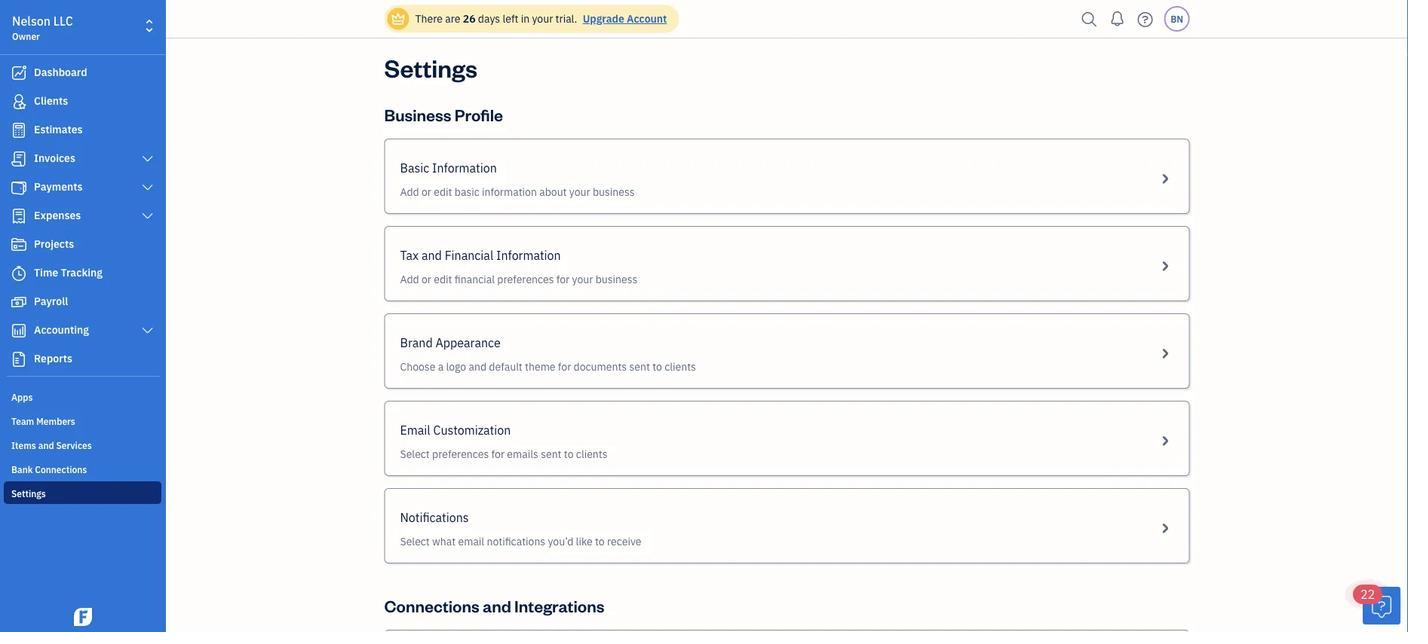 Task type: describe. For each thing, give the bounding box(es) containing it.
add for basic
[[400, 185, 419, 199]]

bank connections link
[[4, 458, 161, 481]]

payroll link
[[4, 289, 161, 316]]

brand
[[400, 335, 433, 351]]

owner
[[12, 30, 40, 42]]

you'd
[[548, 535, 574, 549]]

clients link
[[4, 88, 161, 115]]

invoices
[[34, 151, 75, 165]]

chevron large down image for accounting
[[141, 325, 155, 337]]

items and services link
[[4, 434, 161, 456]]

trial.
[[556, 12, 577, 26]]

client image
[[10, 94, 28, 109]]

theme
[[525, 360, 556, 374]]

go to help image
[[1134, 8, 1158, 31]]

edit for and
[[434, 273, 452, 287]]

appearance
[[436, 335, 501, 351]]

0 vertical spatial information
[[432, 160, 497, 176]]

tax and financial information
[[400, 248, 561, 264]]

main element
[[0, 0, 204, 633]]

bn button
[[1165, 6, 1190, 32]]

dashboard
[[34, 65, 87, 79]]

profile
[[455, 104, 503, 125]]

chart image
[[10, 324, 28, 339]]

tax
[[400, 248, 419, 264]]

invoice image
[[10, 152, 28, 167]]

or for information
[[422, 185, 432, 199]]

members
[[36, 416, 75, 428]]

and for items and services
[[38, 440, 54, 452]]

add or edit basic information about your business
[[400, 185, 635, 199]]

payroll
[[34, 295, 68, 309]]

left
[[503, 12, 519, 26]]

time
[[34, 266, 58, 280]]

expenses
[[34, 209, 81, 223]]

report image
[[10, 352, 28, 367]]

1 horizontal spatial clients
[[665, 360, 696, 374]]

time tracking
[[34, 266, 103, 280]]

1 vertical spatial for
[[558, 360, 571, 374]]

email
[[400, 423, 431, 439]]

22 button
[[1354, 585, 1401, 625]]

notifications
[[487, 535, 546, 549]]

nelson llc owner
[[12, 13, 73, 42]]

timer image
[[10, 266, 28, 281]]

1 horizontal spatial preferences
[[497, 273, 554, 287]]

business for tax and financial information
[[596, 273, 638, 287]]

project image
[[10, 238, 28, 253]]

crown image
[[390, 11, 406, 27]]

bn
[[1171, 13, 1184, 25]]

connections inside main element
[[35, 464, 87, 476]]

dashboard link
[[4, 60, 161, 87]]

team members link
[[4, 410, 161, 432]]

select preferences for emails sent to clients
[[400, 448, 608, 462]]

financial
[[455, 273, 495, 287]]

information
[[482, 185, 537, 199]]

estimates
[[34, 123, 83, 137]]

2 vertical spatial for
[[492, 448, 505, 462]]

0 horizontal spatial to
[[564, 448, 574, 462]]

brand appearance
[[400, 335, 501, 351]]

settings link
[[4, 482, 161, 505]]

about
[[540, 185, 567, 199]]

what
[[432, 535, 456, 549]]

connections and integrations
[[384, 596, 605, 617]]

basic
[[455, 185, 480, 199]]

0 horizontal spatial clients
[[576, 448, 608, 462]]

dashboard image
[[10, 66, 28, 81]]

1 vertical spatial preferences
[[432, 448, 489, 462]]

items
[[11, 440, 36, 452]]

clients
[[34, 94, 68, 108]]

invoices link
[[4, 146, 161, 173]]

integrations
[[515, 596, 605, 617]]

there are 26 days left in your trial. upgrade account
[[415, 12, 667, 26]]

expense image
[[10, 209, 28, 224]]

your for tax and financial information
[[572, 273, 593, 287]]

add for tax
[[400, 273, 419, 287]]

financial
[[445, 248, 494, 264]]

are
[[445, 12, 461, 26]]

reports
[[34, 352, 72, 366]]

choose
[[400, 360, 436, 374]]

upgrade account link
[[580, 12, 667, 26]]

there
[[415, 12, 443, 26]]

resource center badge image
[[1363, 588, 1401, 625]]

settings inside main element
[[11, 488, 46, 500]]

email customization
[[400, 423, 511, 439]]

freshbooks image
[[71, 609, 95, 627]]

select what email notifications you'd like to receive
[[400, 535, 642, 549]]

default
[[489, 360, 523, 374]]

basic information
[[400, 160, 497, 176]]

items and services
[[11, 440, 92, 452]]

1 horizontal spatial to
[[595, 535, 605, 549]]

choose a logo and default theme for documents sent to clients
[[400, 360, 696, 374]]

customization
[[433, 423, 511, 439]]



Task type: vqa. For each thing, say whether or not it's contained in the screenshot.
Invite
no



Task type: locate. For each thing, give the bounding box(es) containing it.
0 horizontal spatial connections
[[35, 464, 87, 476]]

edit for information
[[434, 185, 452, 199]]

2 vertical spatial your
[[572, 273, 593, 287]]

business
[[384, 104, 452, 125]]

preferences
[[497, 273, 554, 287], [432, 448, 489, 462]]

information up 'basic'
[[432, 160, 497, 176]]

1 vertical spatial or
[[422, 273, 432, 287]]

notifications image
[[1106, 4, 1130, 34]]

0 vertical spatial clients
[[665, 360, 696, 374]]

notifications
[[400, 510, 469, 526]]

and for connections and integrations
[[483, 596, 511, 617]]

search image
[[1078, 8, 1102, 31]]

accounting link
[[4, 318, 161, 345]]

0 vertical spatial chevron large down image
[[141, 153, 155, 165]]

chevron large down image
[[141, 210, 155, 223]]

logo
[[446, 360, 466, 374]]

business for basic information
[[593, 185, 635, 199]]

0 vertical spatial preferences
[[497, 273, 554, 287]]

reports link
[[4, 346, 161, 373]]

0 vertical spatial add
[[400, 185, 419, 199]]

0 vertical spatial connections
[[35, 464, 87, 476]]

nelson
[[12, 13, 51, 29]]

documents
[[574, 360, 627, 374]]

chevron large down image for invoices
[[141, 153, 155, 165]]

clients
[[665, 360, 696, 374], [576, 448, 608, 462]]

or down basic
[[422, 185, 432, 199]]

sent right the documents
[[630, 360, 650, 374]]

1 vertical spatial edit
[[434, 273, 452, 287]]

to right the documents
[[653, 360, 662, 374]]

1 vertical spatial select
[[400, 535, 430, 549]]

sent right "emails"
[[541, 448, 562, 462]]

or for and
[[422, 273, 432, 287]]

preferences right financial
[[497, 273, 554, 287]]

0 vertical spatial settings
[[384, 51, 478, 83]]

edit left financial
[[434, 273, 452, 287]]

0 vertical spatial sent
[[630, 360, 650, 374]]

2 or from the top
[[422, 273, 432, 287]]

1 vertical spatial sent
[[541, 448, 562, 462]]

upgrade
[[583, 12, 625, 26]]

for
[[557, 273, 570, 287], [558, 360, 571, 374], [492, 448, 505, 462]]

1 vertical spatial to
[[564, 448, 574, 462]]

or
[[422, 185, 432, 199], [422, 273, 432, 287]]

0 vertical spatial select
[[400, 448, 430, 462]]

2 select from the top
[[400, 535, 430, 549]]

llc
[[53, 13, 73, 29]]

add down basic
[[400, 185, 419, 199]]

and for tax and financial information
[[422, 248, 442, 264]]

settings
[[384, 51, 478, 83], [11, 488, 46, 500]]

0 horizontal spatial sent
[[541, 448, 562, 462]]

business
[[593, 185, 635, 199], [596, 273, 638, 287]]

bank connections
[[11, 464, 87, 476]]

select left what
[[400, 535, 430, 549]]

tracking
[[61, 266, 103, 280]]

1 horizontal spatial connections
[[384, 596, 480, 617]]

payments
[[34, 180, 83, 194]]

team members
[[11, 416, 75, 428]]

select for notifications
[[400, 535, 430, 549]]

receive
[[607, 535, 642, 549]]

1 chevron large down image from the top
[[141, 153, 155, 165]]

account
[[627, 12, 667, 26]]

connections down what
[[384, 596, 480, 617]]

chevron large down image inside payments link
[[141, 182, 155, 194]]

2 chevron large down image from the top
[[141, 182, 155, 194]]

projects link
[[4, 232, 161, 259]]

email
[[458, 535, 484, 549]]

add or edit financial preferences for your business
[[400, 273, 638, 287]]

1 vertical spatial chevron large down image
[[141, 182, 155, 194]]

projects
[[34, 237, 74, 251]]

0 horizontal spatial settings
[[11, 488, 46, 500]]

edit
[[434, 185, 452, 199], [434, 273, 452, 287]]

in
[[521, 12, 530, 26]]

1 select from the top
[[400, 448, 430, 462]]

and right logo
[[469, 360, 487, 374]]

information up add or edit financial preferences for your business
[[496, 248, 561, 264]]

connections down items and services
[[35, 464, 87, 476]]

estimate image
[[10, 123, 28, 138]]

like
[[576, 535, 593, 549]]

3 chevron large down image from the top
[[141, 325, 155, 337]]

apps link
[[4, 386, 161, 408]]

1 vertical spatial settings
[[11, 488, 46, 500]]

1 vertical spatial information
[[496, 248, 561, 264]]

2 add from the top
[[400, 273, 419, 287]]

0 vertical spatial or
[[422, 185, 432, 199]]

to right "emails"
[[564, 448, 574, 462]]

bank
[[11, 464, 33, 476]]

chevron large down image for payments
[[141, 182, 155, 194]]

chevron large down image
[[141, 153, 155, 165], [141, 182, 155, 194], [141, 325, 155, 337]]

1 add from the top
[[400, 185, 419, 199]]

26
[[463, 12, 476, 26]]

and right tax
[[422, 248, 442, 264]]

and left integrations
[[483, 596, 511, 617]]

edit left 'basic'
[[434, 185, 452, 199]]

add
[[400, 185, 419, 199], [400, 273, 419, 287]]

1 vertical spatial add
[[400, 273, 419, 287]]

days
[[478, 12, 500, 26]]

select for email customization
[[400, 448, 430, 462]]

estimates link
[[4, 117, 161, 144]]

money image
[[10, 295, 28, 310]]

0 horizontal spatial preferences
[[432, 448, 489, 462]]

a
[[438, 360, 444, 374]]

team
[[11, 416, 34, 428]]

preferences down email customization
[[432, 448, 489, 462]]

and inside main element
[[38, 440, 54, 452]]

0 vertical spatial to
[[653, 360, 662, 374]]

2 edit from the top
[[434, 273, 452, 287]]

0 vertical spatial edit
[[434, 185, 452, 199]]

to
[[653, 360, 662, 374], [564, 448, 574, 462], [595, 535, 605, 549]]

payments link
[[4, 174, 161, 201]]

to right like
[[595, 535, 605, 549]]

expenses link
[[4, 203, 161, 230]]

1 horizontal spatial settings
[[384, 51, 478, 83]]

your for basic information
[[569, 185, 590, 199]]

0 vertical spatial for
[[557, 273, 570, 287]]

1 edit from the top
[[434, 185, 452, 199]]

emails
[[507, 448, 539, 462]]

time tracking link
[[4, 260, 161, 287]]

1 vertical spatial clients
[[576, 448, 608, 462]]

connections
[[35, 464, 87, 476], [384, 596, 480, 617]]

22
[[1361, 587, 1376, 603]]

sent
[[630, 360, 650, 374], [541, 448, 562, 462]]

settings down bank
[[11, 488, 46, 500]]

business profile
[[384, 104, 503, 125]]

select
[[400, 448, 430, 462], [400, 535, 430, 549]]

payment image
[[10, 180, 28, 195]]

2 vertical spatial to
[[595, 535, 605, 549]]

2 horizontal spatial to
[[653, 360, 662, 374]]

1 vertical spatial connections
[[384, 596, 480, 617]]

0 vertical spatial your
[[532, 12, 553, 26]]

0 vertical spatial business
[[593, 185, 635, 199]]

and
[[422, 248, 442, 264], [469, 360, 487, 374], [38, 440, 54, 452], [483, 596, 511, 617]]

2 vertical spatial chevron large down image
[[141, 325, 155, 337]]

services
[[56, 440, 92, 452]]

1 vertical spatial your
[[569, 185, 590, 199]]

1 or from the top
[[422, 185, 432, 199]]

basic
[[400, 160, 430, 176]]

information
[[432, 160, 497, 176], [496, 248, 561, 264]]

settings down the there
[[384, 51, 478, 83]]

1 vertical spatial business
[[596, 273, 638, 287]]

or left financial
[[422, 273, 432, 287]]

apps
[[11, 392, 33, 404]]

and right items
[[38, 440, 54, 452]]

add down tax
[[400, 273, 419, 287]]

1 horizontal spatial sent
[[630, 360, 650, 374]]

select down email
[[400, 448, 430, 462]]

accounting
[[34, 323, 89, 337]]



